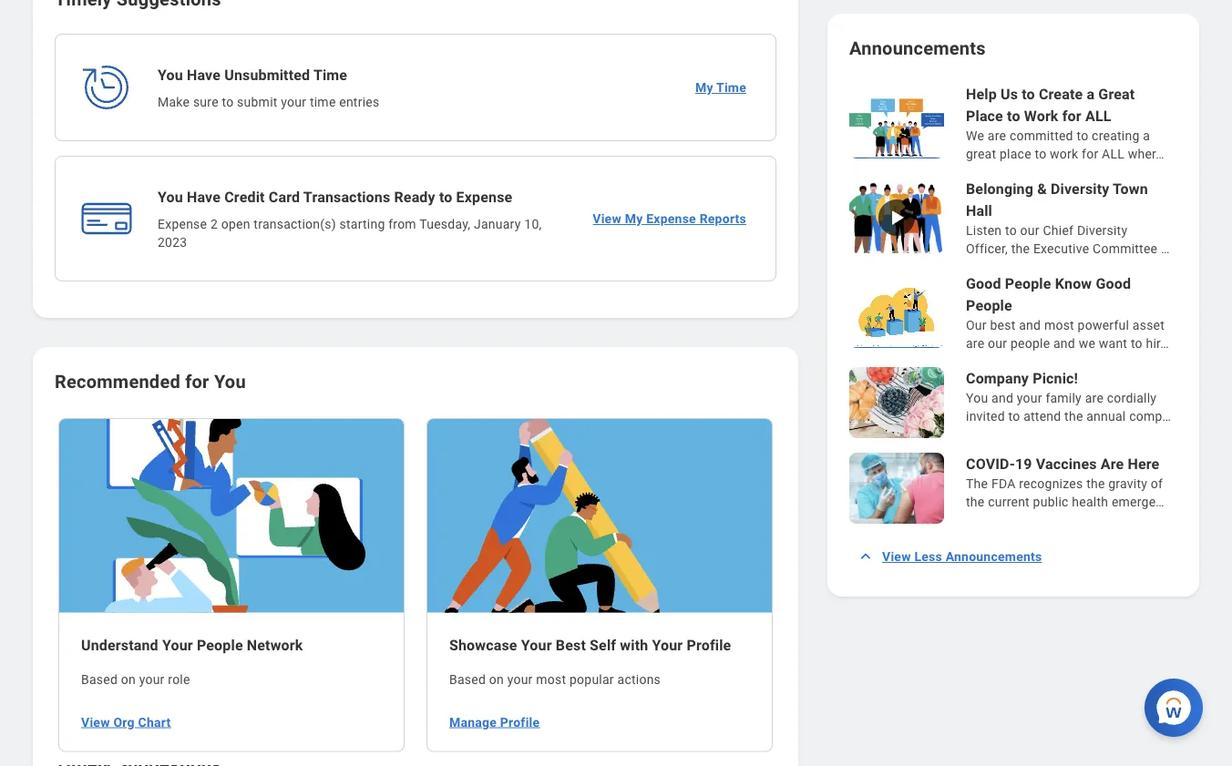 Task type: locate. For each thing, give the bounding box(es) containing it.
fda
[[992, 477, 1016, 492]]

1 horizontal spatial and
[[1020, 318, 1042, 333]]

most down best on the left of the page
[[536, 674, 567, 689]]

are
[[988, 129, 1007, 144], [967, 336, 985, 352], [1086, 391, 1104, 406]]

to left 'hir'
[[1131, 336, 1143, 352]]

1 vertical spatial our
[[988, 336, 1008, 352]]

1 horizontal spatial on
[[489, 674, 504, 689]]

your up role
[[162, 638, 193, 655]]

the up health
[[1087, 477, 1106, 492]]

announcements
[[850, 38, 986, 59], [946, 550, 1043, 565]]

view left org
[[81, 716, 110, 731]]

1 horizontal spatial view
[[593, 212, 622, 227]]

and down company
[[992, 391, 1014, 406]]

1 vertical spatial have
[[187, 189, 221, 206]]

2 vertical spatial people
[[197, 638, 243, 655]]

your left best on the left of the page
[[521, 638, 552, 655]]

2 on from the left
[[489, 674, 504, 689]]

your up manage profile
[[508, 674, 533, 689]]

our inside good people know good people our best and most powerful asset are our people and we want to hir …
[[988, 336, 1008, 352]]

1 horizontal spatial for
[[1063, 108, 1082, 125]]

have up 2
[[187, 189, 221, 206]]

to right the sure
[[222, 95, 234, 110]]

0 vertical spatial announcements
[[850, 38, 986, 59]]

0 horizontal spatial based
[[81, 674, 118, 689]]

2023
[[158, 235, 187, 250]]

recommended for you list
[[47, 417, 784, 755]]

the for here
[[967, 495, 985, 510]]

on down "understand"
[[121, 674, 136, 689]]

2 vertical spatial and
[[992, 391, 1014, 406]]

2 vertical spatial are
[[1086, 391, 1104, 406]]

my
[[696, 80, 714, 96], [625, 212, 643, 227]]

0 horizontal spatial our
[[988, 336, 1008, 352]]

your right with
[[652, 638, 683, 655]]

good people know good people our best and most powerful asset are our people and we want to hir …
[[967, 275, 1170, 352]]

1 horizontal spatial based
[[450, 674, 486, 689]]

understand your people network
[[81, 638, 303, 655]]

the inside belonging & diversity town hall listen to our chief diversity officer, the executive committee …
[[1012, 242, 1031, 257]]

0 horizontal spatial are
[[967, 336, 985, 352]]

for right work
[[1082, 147, 1099, 162]]

asset
[[1133, 318, 1165, 333]]

… inside help us to create a great place to work for all we are committed to creating a great place to work for all wher …
[[1156, 147, 1165, 162]]

2 horizontal spatial are
[[1086, 391, 1104, 406]]

want
[[1099, 336, 1128, 352]]

good down officer,
[[967, 275, 1002, 293]]

1 on from the left
[[121, 674, 136, 689]]

the down family
[[1065, 409, 1084, 424]]

0 vertical spatial most
[[1045, 318, 1075, 333]]

make
[[158, 95, 190, 110]]

1 vertical spatial announcements
[[946, 550, 1043, 565]]

and left we
[[1054, 336, 1076, 352]]

0 horizontal spatial and
[[992, 391, 1014, 406]]

based down "understand"
[[81, 674, 118, 689]]

are inside help us to create a great place to work for all we are committed to creating a great place to work for all wher …
[[988, 129, 1007, 144]]

1 vertical spatial and
[[1054, 336, 1076, 352]]

view org chart
[[81, 716, 171, 731]]

0 horizontal spatial your
[[162, 638, 193, 655]]

officer,
[[967, 242, 1009, 257]]

people up our
[[967, 297, 1013, 315]]

expense
[[456, 189, 513, 206], [647, 212, 697, 227], [158, 217, 207, 232]]

0 vertical spatial profile
[[687, 638, 732, 655]]

us
[[1001, 86, 1019, 103]]

1 horizontal spatial our
[[1021, 223, 1040, 238]]

1 based from the left
[[81, 674, 118, 689]]

profile right manage
[[500, 716, 540, 731]]

unsubmitted
[[224, 67, 310, 84]]

most up people on the top
[[1045, 318, 1075, 333]]

belonging
[[967, 181, 1034, 198]]

the down the at the right bottom of the page
[[967, 495, 985, 510]]

committee
[[1093, 242, 1158, 257]]

1 horizontal spatial time
[[717, 80, 747, 96]]

expense up 2023 at the left of the page
[[158, 217, 207, 232]]

view for you have credit card transactions ready to expense
[[593, 212, 622, 227]]

have
[[187, 67, 221, 84], [187, 189, 221, 206]]

0 horizontal spatial good
[[967, 275, 1002, 293]]

announcements up help at the right top
[[850, 38, 986, 59]]

all
[[1086, 108, 1112, 125], [1103, 147, 1125, 162]]

1 have from the top
[[187, 67, 221, 84]]

have up the sure
[[187, 67, 221, 84]]

our down best in the right top of the page
[[988, 336, 1008, 352]]

all up creating
[[1086, 108, 1112, 125]]

showcase
[[450, 638, 518, 655]]

based on your most popular actions
[[450, 674, 661, 689]]

time
[[310, 95, 336, 110]]

2 horizontal spatial view
[[883, 550, 912, 565]]

most
[[1045, 318, 1075, 333], [536, 674, 567, 689]]

to right us
[[1022, 86, 1036, 103]]

of
[[1152, 477, 1164, 492]]

1 vertical spatial are
[[967, 336, 985, 352]]

0 vertical spatial view
[[593, 212, 622, 227]]

know
[[1056, 275, 1093, 293]]

diversity up committee
[[1078, 223, 1128, 238]]

diversity
[[1051, 181, 1110, 198], [1078, 223, 1128, 238]]

1 horizontal spatial are
[[988, 129, 1007, 144]]

work
[[1051, 147, 1079, 162]]

… inside company picnic! you and your family are cordially invited to attend the annual comp …
[[1163, 409, 1172, 424]]

are inside good people know good people our best and most powerful asset are our people and we want to hir …
[[967, 336, 985, 352]]

the right officer,
[[1012, 242, 1031, 257]]

1 horizontal spatial my
[[696, 80, 714, 96]]

your
[[162, 638, 193, 655], [521, 638, 552, 655], [652, 638, 683, 655]]

media play image
[[886, 207, 908, 229]]

recognizes
[[1020, 477, 1084, 492]]

2 vertical spatial view
[[81, 716, 110, 731]]

to up work
[[1077, 129, 1089, 144]]

profile
[[687, 638, 732, 655], [500, 716, 540, 731]]

view inside button
[[81, 716, 110, 731]]

belonging & diversity town hall listen to our chief diversity officer, the executive committee …
[[967, 181, 1170, 257]]

are up annual
[[1086, 391, 1104, 406]]

open
[[221, 217, 250, 232]]

0 horizontal spatial a
[[1087, 86, 1095, 103]]

1 horizontal spatial a
[[1144, 129, 1151, 144]]

2 horizontal spatial expense
[[647, 212, 697, 227]]

and up people on the top
[[1020, 318, 1042, 333]]

2 have from the top
[[187, 189, 221, 206]]

wher
[[1129, 147, 1156, 162]]

expense up january
[[456, 189, 513, 206]]

a up wher
[[1144, 129, 1151, 144]]

transactions
[[303, 189, 391, 206]]

1 vertical spatial profile
[[500, 716, 540, 731]]

for right "recommended"
[[185, 372, 209, 393]]

have for unsubmitted
[[187, 67, 221, 84]]

my time button
[[688, 70, 754, 106]]

chevron up small image
[[857, 548, 875, 567]]

to left attend
[[1009, 409, 1021, 424]]

on
[[121, 674, 136, 689], [489, 674, 504, 689]]

people left network
[[197, 638, 243, 655]]

covid-19 vaccines are here the fda recognizes the gravity of the current public health emerge …
[[967, 456, 1165, 510]]

help us to create a great place to work for all we are committed to creating a great place to work for all wher …
[[967, 86, 1165, 162]]

based down showcase
[[450, 674, 486, 689]]

your up attend
[[1017, 391, 1043, 406]]

1 vertical spatial most
[[536, 674, 567, 689]]

all down creating
[[1103, 147, 1125, 162]]

0 horizontal spatial view
[[81, 716, 110, 731]]

reports
[[700, 212, 747, 227]]

to right listen
[[1006, 223, 1018, 238]]

your for people
[[162, 638, 193, 655]]

…
[[1156, 147, 1165, 162], [1162, 242, 1170, 257], [1161, 336, 1170, 352], [1163, 409, 1172, 424], [1157, 495, 1165, 510]]

view my expense reports button
[[586, 201, 754, 238]]

submit
[[237, 95, 278, 110]]

0 vertical spatial are
[[988, 129, 1007, 144]]

your
[[281, 95, 307, 110], [1017, 391, 1043, 406], [139, 674, 165, 689], [508, 674, 533, 689]]

you
[[158, 67, 183, 84], [158, 189, 183, 206], [214, 372, 246, 393], [967, 391, 989, 406]]

diversity right &
[[1051, 181, 1110, 198]]

town
[[1113, 181, 1149, 198]]

0 vertical spatial diversity
[[1051, 181, 1110, 198]]

view less announcements button
[[850, 539, 1054, 576]]

2 horizontal spatial for
[[1082, 147, 1099, 162]]

profile right with
[[687, 638, 732, 655]]

expense left reports
[[647, 212, 697, 227]]

2
[[211, 217, 218, 232]]

our inside belonging & diversity town hall listen to our chief diversity officer, the executive committee …
[[1021, 223, 1040, 238]]

… inside covid-19 vaccines are here the fda recognizes the gravity of the current public health emerge …
[[1157, 495, 1165, 510]]

view right chevron up small 'image'
[[883, 550, 912, 565]]

are down our
[[967, 336, 985, 352]]

most inside "recommended for you" list
[[536, 674, 567, 689]]

2 vertical spatial for
[[185, 372, 209, 393]]

0 vertical spatial all
[[1086, 108, 1112, 125]]

company
[[967, 370, 1030, 388]]

showcase your best self with your profile
[[450, 638, 732, 655]]

a left great
[[1087, 86, 1095, 103]]

you have credit card transactions ready to expense
[[158, 189, 513, 206]]

2 horizontal spatial your
[[652, 638, 683, 655]]

creating
[[1092, 129, 1140, 144]]

0 horizontal spatial profile
[[500, 716, 540, 731]]

cordially
[[1108, 391, 1157, 406]]

view org chart button
[[74, 705, 178, 741]]

0 horizontal spatial on
[[121, 674, 136, 689]]

for down create
[[1063, 108, 1082, 125]]

transaction(s)
[[254, 217, 336, 232]]

0 vertical spatial our
[[1021, 223, 1040, 238]]

announcements down "current" at the right bottom
[[946, 550, 1043, 565]]

on for understand
[[121, 674, 136, 689]]

view right the 10,
[[593, 212, 622, 227]]

0 horizontal spatial most
[[536, 674, 567, 689]]

0 horizontal spatial expense
[[158, 217, 207, 232]]

work
[[1025, 108, 1059, 125]]

2 based from the left
[[450, 674, 486, 689]]

our
[[1021, 223, 1040, 238], [988, 336, 1008, 352]]

1 horizontal spatial good
[[1096, 275, 1132, 293]]

1 your from the left
[[162, 638, 193, 655]]

the for your
[[1065, 409, 1084, 424]]

1 horizontal spatial expense
[[456, 189, 513, 206]]

comp
[[1130, 409, 1163, 424]]

based
[[81, 674, 118, 689], [450, 674, 486, 689]]

are right we
[[988, 129, 1007, 144]]

1 horizontal spatial your
[[521, 638, 552, 655]]

1 horizontal spatial most
[[1045, 318, 1075, 333]]

1 vertical spatial my
[[625, 212, 643, 227]]

our left "chief"
[[1021, 223, 1040, 238]]

annual
[[1087, 409, 1127, 424]]

view
[[593, 212, 622, 227], [883, 550, 912, 565], [81, 716, 110, 731]]

on down showcase
[[489, 674, 504, 689]]

2 your from the left
[[521, 638, 552, 655]]

3 your from the left
[[652, 638, 683, 655]]

people left know
[[1006, 275, 1052, 293]]

for
[[1063, 108, 1082, 125], [1082, 147, 1099, 162], [185, 372, 209, 393]]

the inside company picnic! you and your family are cordially invited to attend the annual comp …
[[1065, 409, 1084, 424]]

0 horizontal spatial my
[[625, 212, 643, 227]]

picnic!
[[1033, 370, 1079, 388]]

the
[[1012, 242, 1031, 257], [1065, 409, 1084, 424], [1087, 477, 1106, 492], [967, 495, 985, 510]]

good down committee
[[1096, 275, 1132, 293]]

0 vertical spatial have
[[187, 67, 221, 84]]

0 horizontal spatial for
[[185, 372, 209, 393]]

recommended
[[55, 372, 180, 393]]



Task type: vqa. For each thing, say whether or not it's contained in the screenshot.
Home image
no



Task type: describe. For each thing, give the bounding box(es) containing it.
recommended for you
[[55, 372, 246, 393]]

less
[[915, 550, 943, 565]]

people
[[1011, 336, 1051, 352]]

expense inside expense 2 open transaction(s) starting from tuesday, january 10, 2023
[[158, 217, 207, 232]]

chart
[[138, 716, 171, 731]]

1 vertical spatial a
[[1144, 129, 1151, 144]]

our
[[967, 318, 987, 333]]

to inside company picnic! you and your family are cordially invited to attend the annual comp …
[[1009, 409, 1021, 424]]

0 vertical spatial people
[[1006, 275, 1052, 293]]

role
[[168, 674, 190, 689]]

listen
[[967, 223, 1002, 238]]

gravity
[[1109, 477, 1148, 492]]

emerge
[[1112, 495, 1157, 510]]

we
[[967, 129, 985, 144]]

your inside company picnic! you and your family are cordially invited to attend the annual comp …
[[1017, 391, 1043, 406]]

tuesday,
[[420, 217, 471, 232]]

understand
[[81, 638, 158, 655]]

self
[[590, 638, 617, 655]]

popular
[[570, 674, 614, 689]]

network
[[247, 638, 303, 655]]

profile inside button
[[500, 716, 540, 731]]

manage
[[450, 716, 497, 731]]

view my expense reports
[[593, 212, 747, 227]]

sure
[[193, 95, 219, 110]]

org
[[113, 716, 135, 731]]

actions
[[618, 674, 661, 689]]

to up tuesday,
[[439, 189, 453, 206]]

chief
[[1044, 223, 1074, 238]]

covid-
[[967, 456, 1016, 473]]

0 vertical spatial a
[[1087, 86, 1095, 103]]

10,
[[525, 217, 542, 232]]

best
[[556, 638, 586, 655]]

ready
[[394, 189, 436, 206]]

vaccines
[[1037, 456, 1097, 473]]

here
[[1128, 456, 1160, 473]]

announcements element
[[850, 83, 1178, 525]]

1 horizontal spatial profile
[[687, 638, 732, 655]]

0 horizontal spatial time
[[314, 67, 348, 84]]

starting
[[340, 217, 385, 232]]

place
[[967, 108, 1004, 125]]

1 vertical spatial for
[[1082, 147, 1099, 162]]

based for understand your people network
[[81, 674, 118, 689]]

2 good from the left
[[1096, 275, 1132, 293]]

attend
[[1024, 409, 1062, 424]]

people inside "recommended for you" list
[[197, 638, 243, 655]]

to inside belonging & diversity town hall listen to our chief diversity officer, the executive committee …
[[1006, 223, 1018, 238]]

expense 2 open transaction(s) starting from tuesday, january 10, 2023
[[158, 217, 542, 250]]

your left time at the left of page
[[281, 95, 307, 110]]

0 vertical spatial and
[[1020, 318, 1042, 333]]

to inside good people know good people our best and most powerful asset are our people and we want to hir …
[[1131, 336, 1143, 352]]

your left role
[[139, 674, 165, 689]]

based on your role
[[81, 674, 190, 689]]

health
[[1073, 495, 1109, 510]]

hall
[[967, 202, 993, 220]]

place
[[1000, 147, 1032, 162]]

to down committed
[[1035, 147, 1047, 162]]

you inside company picnic! you and your family are cordially invited to attend the annual comp …
[[967, 391, 989, 406]]

1 vertical spatial view
[[883, 550, 912, 565]]

0 vertical spatial for
[[1063, 108, 1082, 125]]

great
[[1099, 86, 1136, 103]]

1 vertical spatial diversity
[[1078, 223, 1128, 238]]

help
[[967, 86, 997, 103]]

your for best
[[521, 638, 552, 655]]

company picnic! you and your family are cordially invited to attend the annual comp …
[[967, 370, 1172, 424]]

most inside good people know good people our best and most powerful asset are our people and we want to hir …
[[1045, 318, 1075, 333]]

have for credit
[[187, 189, 221, 206]]

1 vertical spatial people
[[967, 297, 1013, 315]]

on for showcase
[[489, 674, 504, 689]]

card
[[269, 189, 300, 206]]

committed
[[1010, 129, 1074, 144]]

from
[[389, 217, 417, 232]]

the
[[967, 477, 989, 492]]

with
[[620, 638, 649, 655]]

make sure to submit your time entries
[[158, 95, 380, 110]]

based for showcase your best self with your profile
[[450, 674, 486, 689]]

… inside belonging & diversity town hall listen to our chief diversity officer, the executive committee …
[[1162, 242, 1170, 257]]

best
[[991, 318, 1016, 333]]

the for hall
[[1012, 242, 1031, 257]]

manage profile button
[[442, 705, 547, 741]]

19
[[1016, 456, 1033, 473]]

expense inside button
[[647, 212, 697, 227]]

time inside button
[[717, 80, 747, 96]]

great
[[967, 147, 997, 162]]

are inside company picnic! you and your family are cordially invited to attend the annual comp …
[[1086, 391, 1104, 406]]

you have unsubmitted time
[[158, 67, 348, 84]]

we
[[1079, 336, 1096, 352]]

powerful
[[1078, 318, 1130, 333]]

announcements inside button
[[946, 550, 1043, 565]]

to down us
[[1008, 108, 1021, 125]]

1 good from the left
[[967, 275, 1002, 293]]

view for understand your people network
[[81, 716, 110, 731]]

view less announcements
[[883, 550, 1043, 565]]

manage profile
[[450, 716, 540, 731]]

0 vertical spatial my
[[696, 80, 714, 96]]

executive
[[1034, 242, 1090, 257]]

are
[[1101, 456, 1125, 473]]

… inside good people know good people our best and most powerful asset are our people and we want to hir …
[[1161, 336, 1170, 352]]

1 vertical spatial all
[[1103, 147, 1125, 162]]

entries
[[339, 95, 380, 110]]

public
[[1034, 495, 1069, 510]]

current
[[989, 495, 1030, 510]]

create
[[1039, 86, 1084, 103]]

2 horizontal spatial and
[[1054, 336, 1076, 352]]

invited
[[967, 409, 1006, 424]]

credit
[[224, 189, 265, 206]]

and inside company picnic! you and your family are cordially invited to attend the annual comp …
[[992, 391, 1014, 406]]

my time
[[696, 80, 747, 96]]

family
[[1046, 391, 1082, 406]]

&
[[1038, 181, 1048, 198]]



